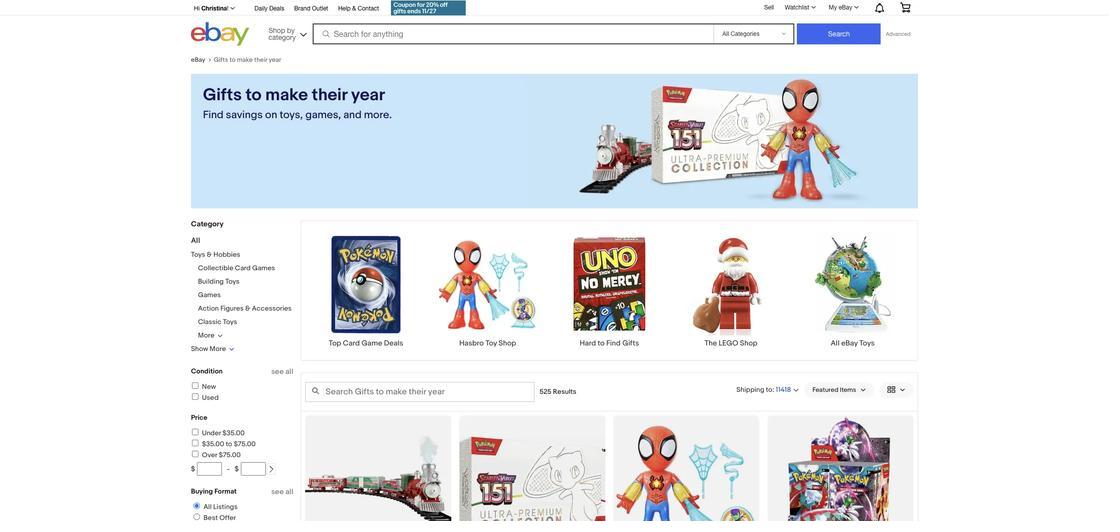Task type: vqa. For each thing, say whether or not it's contained in the screenshot.
1st all from the bottom of the page
yes



Task type: describe. For each thing, give the bounding box(es) containing it.
make for gifts to make their year find savings on toys, games, and more.
[[265, 85, 308, 106]]

$35.00 to $75.00
[[202, 440, 256, 449]]

by
[[287, 26, 295, 34]]

shop by category button
[[264, 22, 309, 44]]

-
[[227, 465, 230, 474]]

results
[[553, 388, 577, 396]]

price
[[191, 414, 208, 422]]

classic toys link
[[198, 318, 237, 326]]

more.
[[364, 109, 392, 122]]

contact
[[358, 5, 379, 12]]

buying
[[191, 488, 213, 496]]

shipping
[[737, 385, 765, 394]]

all for buying format
[[286, 488, 293, 497]]

toys & hobbies link
[[191, 251, 240, 259]]

$35.00 to $75.00 link
[[191, 440, 256, 449]]

list inside main content
[[301, 233, 918, 360]]

& inside collectible card games building toys games action figures & accessories classic toys
[[245, 304, 250, 313]]

Search for anything text field
[[314, 24, 712, 43]]

all listings link
[[190, 503, 240, 512]]

action figures & accessories link
[[198, 304, 292, 313]]

the lego shop link
[[671, 233, 792, 348]]

under $35.00
[[202, 429, 245, 438]]

hi christina !
[[194, 4, 229, 12]]

under
[[202, 429, 221, 438]]

their for gifts to make their year
[[254, 56, 267, 64]]

find inside main content
[[607, 339, 621, 348]]

sell link
[[760, 4, 779, 11]]

& for contact
[[353, 5, 356, 12]]

action
[[198, 304, 219, 313]]

daily deals
[[255, 5, 284, 12]]

my ebay link
[[824, 1, 864, 13]]

daily
[[255, 5, 268, 12]]

help & contact
[[338, 5, 379, 12]]

help & contact link
[[338, 3, 379, 14]]

building toys link
[[198, 277, 240, 286]]

to for gifts to make their year find savings on toys, games, and more.
[[246, 85, 262, 106]]

new link
[[191, 383, 216, 391]]

lionel trains north pole express holiday train 29 piece set with smoke effect image
[[305, 416, 452, 521]]

shipping to : 11418
[[737, 385, 792, 394]]

525 results
[[540, 388, 577, 396]]

show more button
[[191, 345, 235, 353]]

Used checkbox
[[192, 394, 199, 400]]

game
[[362, 339, 383, 348]]

figures
[[221, 304, 244, 313]]

shop for the lego shop
[[740, 339, 758, 348]]

11418
[[776, 386, 792, 394]]

hi
[[194, 5, 200, 12]]

gifts to make their year
[[214, 56, 281, 64]]

year for gifts to make their year find savings on toys, games, and more.
[[351, 85, 385, 106]]

ebay for all ebay toys
[[842, 339, 858, 348]]

$ for minimum value text box
[[191, 465, 195, 474]]

0 vertical spatial $75.00
[[234, 440, 256, 449]]

hasbro toy shop link
[[427, 233, 549, 348]]

Enter your search keyword text field
[[305, 382, 535, 402]]

Best Offer radio
[[194, 514, 200, 520]]

pokemon tcg paradox rift booster box 36 packs sealed new image
[[788, 416, 895, 521]]

:
[[773, 385, 775, 394]]

their for gifts to make their year find savings on toys, games, and more.
[[312, 85, 347, 106]]

watchlist
[[785, 4, 810, 11]]

toys inside main content
[[860, 339, 875, 348]]

listings
[[213, 503, 238, 512]]

shop inside shop by category
[[269, 26, 285, 34]]

Maximum Value text field
[[241, 463, 266, 476]]

savings
[[226, 109, 263, 122]]

brand outlet link
[[294, 3, 328, 14]]

hard to find gifts
[[580, 339, 640, 348]]

brand
[[294, 5, 311, 12]]

all for all ebay toys
[[831, 339, 840, 348]]

main content containing top card game deals
[[301, 221, 919, 521]]

year for gifts to make their year
[[269, 56, 281, 64]]

featured
[[813, 386, 839, 394]]

shop by category
[[269, 26, 296, 41]]

see all for condition
[[271, 367, 293, 377]]

New checkbox
[[192, 383, 199, 389]]

used link
[[191, 394, 219, 402]]

over $75.00
[[202, 451, 241, 460]]

featured items button
[[805, 382, 875, 398]]

new
[[202, 383, 216, 391]]

condition
[[191, 367, 223, 376]]

shop by category banner
[[189, 0, 919, 48]]

see for buying format
[[271, 488, 284, 497]]

advanced link
[[882, 24, 916, 44]]

classic
[[198, 318, 222, 326]]

hasbro
[[460, 339, 484, 348]]

daily deals link
[[255, 3, 284, 14]]

see all button for buying format
[[271, 488, 293, 497]]

hard to find gifts link
[[549, 233, 671, 348]]

shop for hasbro toy shop
[[499, 339, 517, 348]]

the lego shop
[[705, 339, 758, 348]]

your shopping cart image
[[900, 2, 912, 12]]

525
[[540, 388, 552, 396]]

used
[[202, 394, 219, 402]]

All Listings radio
[[194, 503, 200, 510]]

0 vertical spatial more
[[198, 331, 215, 340]]



Task type: locate. For each thing, give the bounding box(es) containing it.
find inside gifts to make their year find savings on toys, games, and more.
[[203, 109, 224, 122]]

sell
[[765, 4, 774, 11]]

1 vertical spatial see all
[[271, 488, 293, 497]]

see all button
[[271, 367, 293, 377], [271, 488, 293, 497]]

1 vertical spatial see
[[271, 488, 284, 497]]

0 vertical spatial year
[[269, 56, 281, 64]]

1 horizontal spatial year
[[351, 85, 385, 106]]

1 horizontal spatial &
[[245, 304, 250, 313]]

to right ebay link
[[230, 56, 236, 64]]

gifts inside gifts to make their year find savings on toys, games, and more.
[[203, 85, 242, 106]]

category
[[269, 33, 296, 41]]

card inside main content
[[343, 339, 360, 348]]

0 vertical spatial games
[[252, 264, 275, 272]]

1 see all from the top
[[271, 367, 293, 377]]

shop right toy
[[499, 339, 517, 348]]

$ right -
[[235, 465, 239, 474]]

games up action
[[198, 291, 221, 299]]

1 horizontal spatial deals
[[384, 339, 404, 348]]

to up savings
[[246, 85, 262, 106]]

deals right game
[[384, 339, 404, 348]]

2 vertical spatial all
[[204, 503, 212, 512]]

1 vertical spatial all
[[831, 339, 840, 348]]

& for hobbies
[[207, 251, 212, 259]]

format
[[215, 488, 237, 496]]

ebay up items at the bottom of page
[[842, 339, 858, 348]]

over $75.00 link
[[191, 451, 241, 460]]

0 vertical spatial see all
[[271, 367, 293, 377]]

ebay
[[839, 4, 853, 11], [191, 56, 205, 64], [842, 339, 858, 348]]

2 all from the top
[[286, 488, 293, 497]]

christina
[[201, 4, 227, 12]]

and
[[344, 109, 362, 122]]

card for collectible
[[235, 264, 251, 272]]

to down under $35.00
[[226, 440, 232, 449]]

1 see all button from the top
[[271, 367, 293, 377]]

1 vertical spatial gifts
[[203, 85, 242, 106]]

0 vertical spatial all
[[191, 236, 200, 246]]

0 vertical spatial ebay
[[839, 4, 853, 11]]

to inside shipping to : 11418
[[766, 385, 773, 394]]

more button
[[198, 331, 223, 340]]

watchlist link
[[780, 1, 821, 13]]

0 vertical spatial card
[[235, 264, 251, 272]]

collectible card games link
[[198, 264, 275, 272]]

1 horizontal spatial their
[[312, 85, 347, 106]]

help
[[338, 5, 351, 12]]

on
[[265, 109, 277, 122]]

1 vertical spatial $75.00
[[219, 451, 241, 460]]

gifts to make their year find savings on toys, games, and more.
[[203, 85, 392, 122]]

1 see from the top
[[271, 367, 284, 377]]

1 vertical spatial games
[[198, 291, 221, 299]]

account navigation
[[189, 0, 919, 17]]

1 vertical spatial make
[[265, 85, 308, 106]]

2 vertical spatial &
[[245, 304, 250, 313]]

2 horizontal spatial &
[[353, 5, 356, 12]]

all
[[286, 367, 293, 377], [286, 488, 293, 497]]

$35.00
[[223, 429, 245, 438], [202, 440, 224, 449]]

to
[[230, 56, 236, 64], [246, 85, 262, 106], [598, 339, 605, 348], [766, 385, 773, 394], [226, 440, 232, 449]]

make for gifts to make their year
[[237, 56, 253, 64]]

year up more.
[[351, 85, 385, 106]]

find right hard
[[607, 339, 621, 348]]

none submit inside shop by category "banner"
[[798, 23, 882, 44]]

0 horizontal spatial make
[[237, 56, 253, 64]]

0 vertical spatial find
[[203, 109, 224, 122]]

1 vertical spatial year
[[351, 85, 385, 106]]

toys
[[191, 251, 205, 259], [225, 277, 240, 286], [223, 318, 237, 326], [860, 339, 875, 348]]

to left 11418
[[766, 385, 773, 394]]

0 horizontal spatial find
[[203, 109, 224, 122]]

0 horizontal spatial card
[[235, 264, 251, 272]]

1 vertical spatial find
[[607, 339, 621, 348]]

2 vertical spatial gifts
[[623, 339, 640, 348]]

1 vertical spatial card
[[343, 339, 360, 348]]

1 vertical spatial ebay
[[191, 56, 205, 64]]

shop
[[269, 26, 285, 34], [499, 339, 517, 348], [740, 339, 758, 348]]

the
[[705, 339, 718, 348]]

0 horizontal spatial $
[[191, 465, 195, 474]]

shop right lego
[[740, 339, 758, 348]]

card for top
[[343, 339, 360, 348]]

0 horizontal spatial &
[[207, 251, 212, 259]]

ebay link
[[191, 56, 214, 64]]

2 $ from the left
[[235, 465, 239, 474]]

all right all listings option
[[204, 503, 212, 512]]

1 vertical spatial deals
[[384, 339, 404, 348]]

gifts for gifts to make their year
[[214, 56, 228, 64]]

all for all listings
[[204, 503, 212, 512]]

hasbro toy shop
[[460, 339, 517, 348]]

to for $35.00 to $75.00
[[226, 440, 232, 449]]

ebay inside account navigation
[[839, 4, 853, 11]]

get an extra 20% off image
[[391, 0, 466, 15]]

hard
[[580, 339, 596, 348]]

building
[[198, 277, 224, 286]]

list containing top card game deals
[[301, 233, 918, 360]]

1 $ from the left
[[191, 465, 195, 474]]

toys & hobbies
[[191, 251, 240, 259]]

1 vertical spatial see all button
[[271, 488, 293, 497]]

see for condition
[[271, 367, 284, 377]]

0 horizontal spatial year
[[269, 56, 281, 64]]

year down category at the left of page
[[269, 56, 281, 64]]

year inside gifts to make their year find savings on toys, games, and more.
[[351, 85, 385, 106]]

$ for maximum value text field
[[235, 465, 239, 474]]

deals right daily
[[269, 5, 284, 12]]

1 all from the top
[[286, 367, 293, 377]]

toy
[[486, 339, 497, 348]]

my ebay
[[829, 4, 853, 11]]

advanced
[[887, 31, 911, 37]]

buying format
[[191, 488, 237, 496]]

to inside gifts to make their year find savings on toys, games, and more.
[[246, 85, 262, 106]]

games,
[[306, 109, 341, 122]]

view: gallery view image
[[888, 385, 906, 395]]

1 horizontal spatial make
[[265, 85, 308, 106]]

games up accessories at the bottom left
[[252, 264, 275, 272]]

2 horizontal spatial shop
[[740, 339, 758, 348]]

all listings
[[204, 503, 238, 512]]

to for shipping to : 11418
[[766, 385, 773, 394]]

find
[[203, 109, 224, 122], [607, 339, 621, 348]]

$75.00 down under $35.00
[[234, 440, 256, 449]]

2 see all from the top
[[271, 488, 293, 497]]

their down shop by category dropdown button
[[254, 56, 267, 64]]

show
[[191, 345, 208, 353]]

see
[[271, 367, 284, 377], [271, 488, 284, 497]]

all ebay toys
[[831, 339, 875, 348]]

0 vertical spatial all
[[286, 367, 293, 377]]

all
[[191, 236, 200, 246], [831, 339, 840, 348], [204, 503, 212, 512]]

accessories
[[252, 304, 292, 313]]

their up the games,
[[312, 85, 347, 106]]

deals inside top card game deals link
[[384, 339, 404, 348]]

1 vertical spatial $35.00
[[202, 440, 224, 449]]

brand outlet
[[294, 5, 328, 12]]

all inside main content
[[831, 339, 840, 348]]

top
[[329, 339, 341, 348]]

make up toys, at top left
[[265, 85, 308, 106]]

0 horizontal spatial deals
[[269, 5, 284, 12]]

make right ebay link
[[237, 56, 253, 64]]

gifts inside hard to find gifts link
[[623, 339, 640, 348]]

make inside gifts to make their year find savings on toys, games, and more.
[[265, 85, 308, 106]]

0 vertical spatial make
[[237, 56, 253, 64]]

& right help
[[353, 5, 356, 12]]

None submit
[[798, 23, 882, 44]]

marvel spidey and his amazing friends electronic suit up spidey action figure, image
[[614, 416, 760, 521]]

to for gifts to make their year
[[230, 56, 236, 64]]

ebay for my ebay
[[839, 4, 853, 11]]

top card game deals link
[[305, 233, 427, 348]]

category
[[191, 220, 224, 229]]

$35.00 down under
[[202, 440, 224, 449]]

lego
[[719, 339, 739, 348]]

Minimum Value text field
[[197, 463, 222, 476]]

0 horizontal spatial their
[[254, 56, 267, 64]]

all for condition
[[286, 367, 293, 377]]

2 see from the top
[[271, 488, 284, 497]]

1 vertical spatial &
[[207, 251, 212, 259]]

0 horizontal spatial shop
[[269, 26, 285, 34]]

over
[[202, 451, 217, 460]]

make
[[237, 56, 253, 64], [265, 85, 308, 106]]

all down category
[[191, 236, 200, 246]]

games
[[252, 264, 275, 272], [198, 291, 221, 299]]

2 vertical spatial ebay
[[842, 339, 858, 348]]

$ down "over $75.00" option
[[191, 465, 195, 474]]

0 vertical spatial deals
[[269, 5, 284, 12]]

toys,
[[280, 109, 303, 122]]

0 vertical spatial see
[[271, 367, 284, 377]]

find left savings
[[203, 109, 224, 122]]

pokemon 151 ultra premium collection box - brand new and factory sealed image
[[460, 416, 606, 521]]

all for all
[[191, 236, 200, 246]]

collectible card games building toys games action figures & accessories classic toys
[[198, 264, 292, 326]]

top card game deals
[[329, 339, 404, 348]]

1 vertical spatial more
[[210, 345, 226, 353]]

more up the show more
[[198, 331, 215, 340]]

all up featured items
[[831, 339, 840, 348]]

deals
[[269, 5, 284, 12], [384, 339, 404, 348]]

see all for buying format
[[271, 488, 293, 497]]

1 horizontal spatial all
[[204, 503, 212, 512]]

ebay right my
[[839, 4, 853, 11]]

games link
[[198, 291, 221, 299]]

0 vertical spatial &
[[353, 5, 356, 12]]

card down "hobbies"
[[235, 264, 251, 272]]

& up collectible
[[207, 251, 212, 259]]

0 horizontal spatial games
[[198, 291, 221, 299]]

see all
[[271, 367, 293, 377], [271, 488, 293, 497]]

1 horizontal spatial shop
[[499, 339, 517, 348]]

&
[[353, 5, 356, 12], [207, 251, 212, 259], [245, 304, 250, 313]]

1 horizontal spatial games
[[252, 264, 275, 272]]

year
[[269, 56, 281, 64], [351, 85, 385, 106]]

gifts
[[214, 56, 228, 64], [203, 85, 242, 106], [623, 339, 640, 348]]

under $35.00 link
[[191, 429, 245, 438]]

main content
[[301, 221, 919, 521]]

card inside collectible card games building toys games action figures & accessories classic toys
[[235, 264, 251, 272]]

shop left by
[[269, 26, 285, 34]]

list
[[301, 233, 918, 360]]

2 horizontal spatial all
[[831, 339, 840, 348]]

outlet
[[312, 5, 328, 12]]

ebay left gifts to make their year
[[191, 56, 205, 64]]

0 vertical spatial see all button
[[271, 367, 293, 377]]

to right hard
[[598, 339, 605, 348]]

more down more button
[[210, 345, 226, 353]]

all ebay toys link
[[792, 233, 914, 348]]

gifts for gifts to make their year find savings on toys, games, and more.
[[203, 85, 242, 106]]

collectible
[[198, 264, 234, 272]]

1 vertical spatial their
[[312, 85, 347, 106]]

1 vertical spatial all
[[286, 488, 293, 497]]

0 vertical spatial their
[[254, 56, 267, 64]]

$35.00 up "$35.00 to $75.00"
[[223, 429, 245, 438]]

!
[[227, 5, 229, 12]]

2 see all button from the top
[[271, 488, 293, 497]]

card right top at the bottom left of page
[[343, 339, 360, 348]]

1 horizontal spatial $
[[235, 465, 239, 474]]

0 vertical spatial $35.00
[[223, 429, 245, 438]]

my
[[829, 4, 838, 11]]

Over $75.00 checkbox
[[192, 451, 199, 458]]

their inside gifts to make their year find savings on toys, games, and more.
[[312, 85, 347, 106]]

featured items
[[813, 386, 857, 394]]

show more
[[191, 345, 226, 353]]

deals inside 'daily deals' link
[[269, 5, 284, 12]]

1 horizontal spatial find
[[607, 339, 621, 348]]

& right figures
[[245, 304, 250, 313]]

to for hard to find gifts
[[598, 339, 605, 348]]

0 horizontal spatial all
[[191, 236, 200, 246]]

items
[[841, 386, 857, 394]]

ebay inside main content
[[842, 339, 858, 348]]

hobbies
[[214, 251, 240, 259]]

$75.00 down "$35.00 to $75.00"
[[219, 451, 241, 460]]

1 horizontal spatial card
[[343, 339, 360, 348]]

see all button for condition
[[271, 367, 293, 377]]

& inside account navigation
[[353, 5, 356, 12]]

Under $35.00 checkbox
[[192, 429, 199, 436]]

$
[[191, 465, 195, 474], [235, 465, 239, 474]]

0 vertical spatial gifts
[[214, 56, 228, 64]]

$35.00 to $75.00 checkbox
[[192, 440, 199, 447]]

submit price range image
[[268, 466, 275, 473]]



